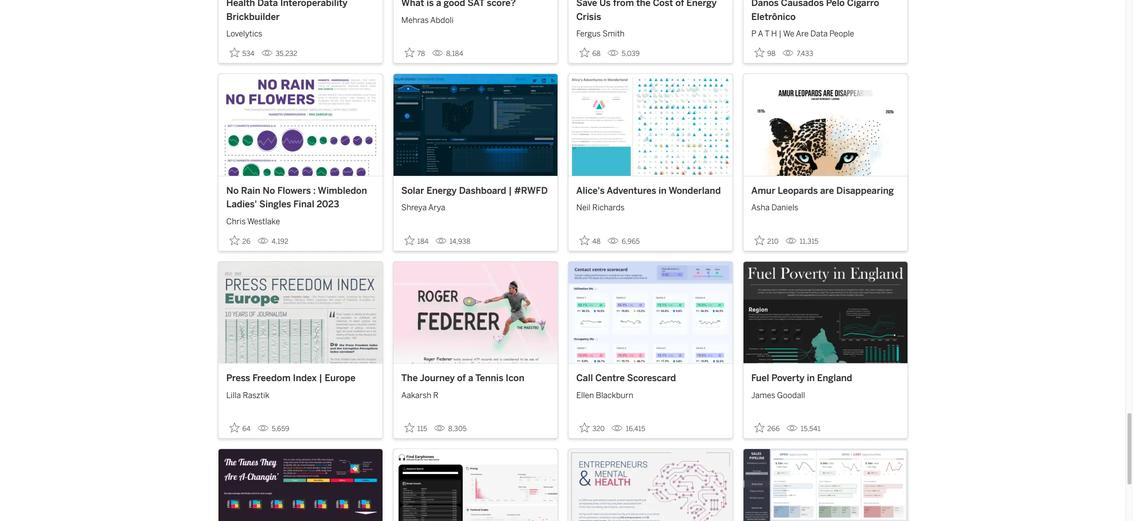 Task type: vqa. For each thing, say whether or not it's contained in the screenshot.
Drag
no



Task type: describe. For each thing, give the bounding box(es) containing it.
Add Favorite button
[[577, 45, 604, 61]]

interoperability
[[280, 0, 348, 9]]

aakarsh
[[401, 391, 432, 400]]

p a t h | we are data people
[[752, 29, 855, 39]]

we
[[784, 29, 795, 39]]

crisis
[[577, 11, 601, 22]]

4,192 views element
[[254, 233, 293, 250]]

5,039
[[622, 50, 640, 58]]

266
[[768, 425, 780, 434]]

shreya arya link
[[401, 198, 550, 214]]

8,305 views element
[[430, 421, 471, 438]]

a
[[758, 29, 763, 39]]

0 horizontal spatial energy
[[427, 185, 457, 196]]

leopards
[[778, 185, 818, 196]]

save
[[577, 0, 597, 9]]

7,433 views element
[[779, 46, 818, 62]]

from
[[613, 0, 634, 9]]

asha
[[752, 203, 770, 213]]

blackburn
[[596, 391, 634, 400]]

1 no from the left
[[226, 185, 239, 196]]

the
[[637, 0, 651, 9]]

us
[[600, 0, 611, 9]]

asha daniels link
[[752, 198, 900, 214]]

amur leopards are disappearing
[[752, 185, 894, 196]]

mehras
[[401, 15, 429, 25]]

p
[[752, 29, 757, 39]]

solar
[[401, 185, 424, 196]]

rasztik
[[243, 391, 270, 400]]

14,938 views element
[[432, 233, 475, 250]]

index
[[293, 373, 317, 384]]

2023
[[317, 199, 339, 210]]

lovelytics link
[[226, 24, 374, 40]]

danos causados pelo cigarro eletrônico
[[752, 0, 880, 22]]

8,184 views element
[[428, 46, 467, 62]]

solar energy dashboard | #rwfd
[[401, 185, 548, 196]]

| for solar energy dashboard | #rwfd
[[509, 185, 512, 196]]

neil richards
[[577, 203, 625, 213]]

press
[[226, 373, 250, 384]]

1 vertical spatial data
[[811, 29, 828, 39]]

aakarsh r link
[[401, 386, 550, 402]]

184
[[417, 237, 429, 246]]

data inside "health data interoperability brickbuilder"
[[257, 0, 278, 9]]

alice's
[[577, 185, 605, 196]]

pelo
[[826, 0, 845, 9]]

abdoli
[[430, 15, 454, 25]]

scorescard
[[627, 373, 676, 384]]

neil richards link
[[577, 198, 725, 214]]

in for england
[[807, 373, 815, 384]]

wonderland
[[669, 185, 721, 196]]

tennis
[[476, 373, 504, 384]]

health data interoperability brickbuilder
[[226, 0, 348, 22]]

europe
[[325, 373, 356, 384]]

james goodall
[[752, 391, 805, 400]]

cigarro
[[847, 0, 880, 9]]

78
[[417, 50, 425, 58]]

11,315
[[800, 237, 819, 246]]

chris westlake
[[226, 217, 280, 226]]

james
[[752, 391, 776, 400]]

press freedom index | europe link
[[226, 372, 374, 386]]

danos causados pelo cigarro eletrônico link
[[752, 0, 900, 24]]

of inside save us from the cost of energy crisis
[[676, 0, 684, 9]]

mehras abdoli link
[[401, 10, 550, 26]]

aakarsh r
[[401, 391, 439, 400]]

add favorite button for 5,659
[[226, 420, 254, 437]]

no rain no flowers : wimbledon ladies' singles final 2023
[[226, 185, 367, 210]]

goodall
[[777, 391, 805, 400]]

8,305
[[448, 425, 467, 434]]

68
[[593, 50, 601, 58]]

fuel poverty in england
[[752, 373, 853, 384]]

4,192
[[272, 237, 289, 246]]

singles
[[259, 199, 291, 210]]

2 no from the left
[[263, 185, 275, 196]]

amur leopards are disappearing link
[[752, 184, 900, 198]]

england
[[817, 373, 853, 384]]

add favorite button for 7,433
[[752, 45, 779, 61]]

save us from the cost of energy crisis link
[[577, 0, 725, 24]]

richards
[[593, 203, 625, 213]]

35,232
[[276, 50, 297, 58]]

wimbledon
[[318, 185, 367, 196]]

98
[[768, 50, 776, 58]]

5,039 views element
[[604, 46, 644, 62]]

:
[[313, 185, 316, 196]]

people
[[830, 29, 855, 39]]

shreya
[[401, 203, 427, 213]]

chris westlake link
[[226, 212, 374, 228]]

#rwfd
[[515, 185, 548, 196]]



Task type: locate. For each thing, give the bounding box(es) containing it.
11,315 views element
[[782, 233, 823, 250]]

ellen blackburn
[[577, 391, 634, 400]]

add favorite button for 8,184
[[401, 45, 428, 61]]

15,541
[[801, 425, 821, 434]]

1 horizontal spatial in
[[807, 373, 815, 384]]

mehras abdoli
[[401, 15, 454, 25]]

no up "ladies'"
[[226, 185, 239, 196]]

workbook thumbnail image
[[218, 74, 382, 176], [393, 74, 558, 176], [569, 74, 733, 176], [744, 74, 908, 176], [218, 262, 382, 364], [393, 262, 558, 364], [569, 262, 733, 364], [744, 262, 908, 364], [218, 450, 382, 522], [393, 450, 558, 522], [569, 450, 733, 522], [744, 450, 908, 522]]

1 horizontal spatial of
[[676, 0, 684, 9]]

0 horizontal spatial in
[[659, 185, 667, 196]]

|
[[779, 29, 782, 39], [509, 185, 512, 196], [319, 373, 322, 384]]

causados
[[781, 0, 824, 9]]

320
[[593, 425, 605, 434]]

Add Favorite button
[[577, 232, 604, 249]]

freedom
[[253, 373, 291, 384]]

add favorite button containing 78
[[401, 45, 428, 61]]

in for wonderland
[[659, 185, 667, 196]]

6,965 views element
[[604, 233, 644, 250]]

neil
[[577, 203, 591, 213]]

115
[[417, 425, 427, 434]]

15,541 views element
[[783, 421, 825, 438]]

disappearing
[[837, 185, 894, 196]]

ellen blackburn link
[[577, 386, 725, 402]]

arya
[[428, 203, 446, 213]]

1 vertical spatial in
[[807, 373, 815, 384]]

210
[[768, 237, 779, 246]]

solar energy dashboard | #rwfd link
[[401, 184, 550, 198]]

1 vertical spatial |
[[509, 185, 512, 196]]

64
[[242, 425, 251, 434]]

add favorite button containing 98
[[752, 45, 779, 61]]

1 vertical spatial of
[[457, 373, 466, 384]]

fuel
[[752, 373, 770, 384]]

1 horizontal spatial |
[[509, 185, 512, 196]]

1 vertical spatial energy
[[427, 185, 457, 196]]

add favorite button down t
[[752, 45, 779, 61]]

0 horizontal spatial of
[[457, 373, 466, 384]]

0 vertical spatial in
[[659, 185, 667, 196]]

james goodall link
[[752, 386, 900, 402]]

add favorite button down the mehras
[[401, 45, 428, 61]]

add favorite button for 4,192
[[226, 232, 254, 249]]

Add Favorite button
[[577, 420, 608, 437]]

add favorite button down chris
[[226, 232, 254, 249]]

flowers
[[278, 185, 311, 196]]

of right 'cost'
[[676, 0, 684, 9]]

16,415 views element
[[608, 421, 650, 438]]

centre
[[596, 373, 625, 384]]

adventures
[[607, 185, 657, 196]]

journey
[[420, 373, 455, 384]]

Add Favorite button
[[401, 420, 430, 437]]

6,965
[[622, 237, 640, 246]]

smith
[[603, 29, 625, 39]]

0 horizontal spatial no
[[226, 185, 239, 196]]

r
[[433, 391, 439, 400]]

5,659 views element
[[254, 421, 293, 438]]

48
[[593, 237, 601, 246]]

are
[[821, 185, 834, 196]]

fuel poverty in england link
[[752, 372, 900, 386]]

add favorite button containing 534
[[226, 45, 258, 61]]

lilla rasztik link
[[226, 386, 374, 402]]

data right are
[[811, 29, 828, 39]]

| left #rwfd
[[509, 185, 512, 196]]

westlake
[[247, 217, 280, 226]]

save us from the cost of energy crisis
[[577, 0, 717, 22]]

fergus smith link
[[577, 24, 725, 40]]

in up james goodall "link"
[[807, 373, 815, 384]]

data
[[257, 0, 278, 9], [811, 29, 828, 39]]

h
[[772, 29, 777, 39]]

icon
[[506, 373, 525, 384]]

of left a on the bottom of page
[[457, 373, 466, 384]]

brickbuilder
[[226, 11, 280, 22]]

shreya arya
[[401, 203, 446, 213]]

call
[[577, 373, 593, 384]]

lovelytics
[[226, 29, 262, 39]]

0 horizontal spatial |
[[319, 373, 322, 384]]

call centre scorescard link
[[577, 372, 725, 386]]

| right h at the right top
[[779, 29, 782, 39]]

35,232 views element
[[258, 46, 301, 62]]

Add Favorite button
[[226, 45, 258, 61], [401, 45, 428, 61], [752, 45, 779, 61], [226, 232, 254, 249], [226, 420, 254, 437]]

add favorite button containing 26
[[226, 232, 254, 249]]

in up neil richards link in the right of the page
[[659, 185, 667, 196]]

data up brickbuilder
[[257, 0, 278, 9]]

add favorite button down the lovelytics
[[226, 45, 258, 61]]

fergus
[[577, 29, 601, 39]]

add favorite button for 35,232
[[226, 45, 258, 61]]

0 vertical spatial data
[[257, 0, 278, 9]]

energy up arya
[[427, 185, 457, 196]]

health
[[226, 0, 255, 9]]

534
[[242, 50, 255, 58]]

Add Favorite button
[[401, 232, 432, 249]]

health data interoperability brickbuilder link
[[226, 0, 374, 24]]

1 horizontal spatial data
[[811, 29, 828, 39]]

call centre scorescard
[[577, 373, 676, 384]]

Add Favorite button
[[752, 232, 782, 249]]

1 horizontal spatial no
[[263, 185, 275, 196]]

dashboard
[[459, 185, 506, 196]]

press freedom index | europe
[[226, 373, 356, 384]]

a
[[468, 373, 474, 384]]

8,184
[[446, 50, 463, 58]]

eletrônico
[[752, 11, 796, 22]]

add favorite button down the lilla
[[226, 420, 254, 437]]

of
[[676, 0, 684, 9], [457, 373, 466, 384]]

1 horizontal spatial energy
[[687, 0, 717, 9]]

energy inside save us from the cost of energy crisis
[[687, 0, 717, 9]]

daniels
[[772, 203, 799, 213]]

final
[[294, 199, 314, 210]]

no up singles
[[263, 185, 275, 196]]

2 horizontal spatial |
[[779, 29, 782, 39]]

fergus smith
[[577, 29, 625, 39]]

danos
[[752, 0, 779, 9]]

| for press freedom index | europe
[[319, 373, 322, 384]]

the
[[401, 373, 418, 384]]

lilla
[[226, 391, 241, 400]]

| right index at the bottom of the page
[[319, 373, 322, 384]]

the journey of a tennis icon
[[401, 373, 525, 384]]

chris
[[226, 217, 246, 226]]

14,938
[[450, 237, 471, 246]]

0 vertical spatial energy
[[687, 0, 717, 9]]

2 vertical spatial |
[[319, 373, 322, 384]]

amur
[[752, 185, 776, 196]]

rain
[[241, 185, 260, 196]]

0 vertical spatial of
[[676, 0, 684, 9]]

energy right 'cost'
[[687, 0, 717, 9]]

0 horizontal spatial data
[[257, 0, 278, 9]]

0 vertical spatial |
[[779, 29, 782, 39]]

add favorite button containing 64
[[226, 420, 254, 437]]

the journey of a tennis icon link
[[401, 372, 550, 386]]

Add Favorite button
[[752, 420, 783, 437]]

asha daniels
[[752, 203, 799, 213]]

5,659
[[272, 425, 289, 434]]

p a t h | we are data people link
[[752, 24, 900, 40]]



